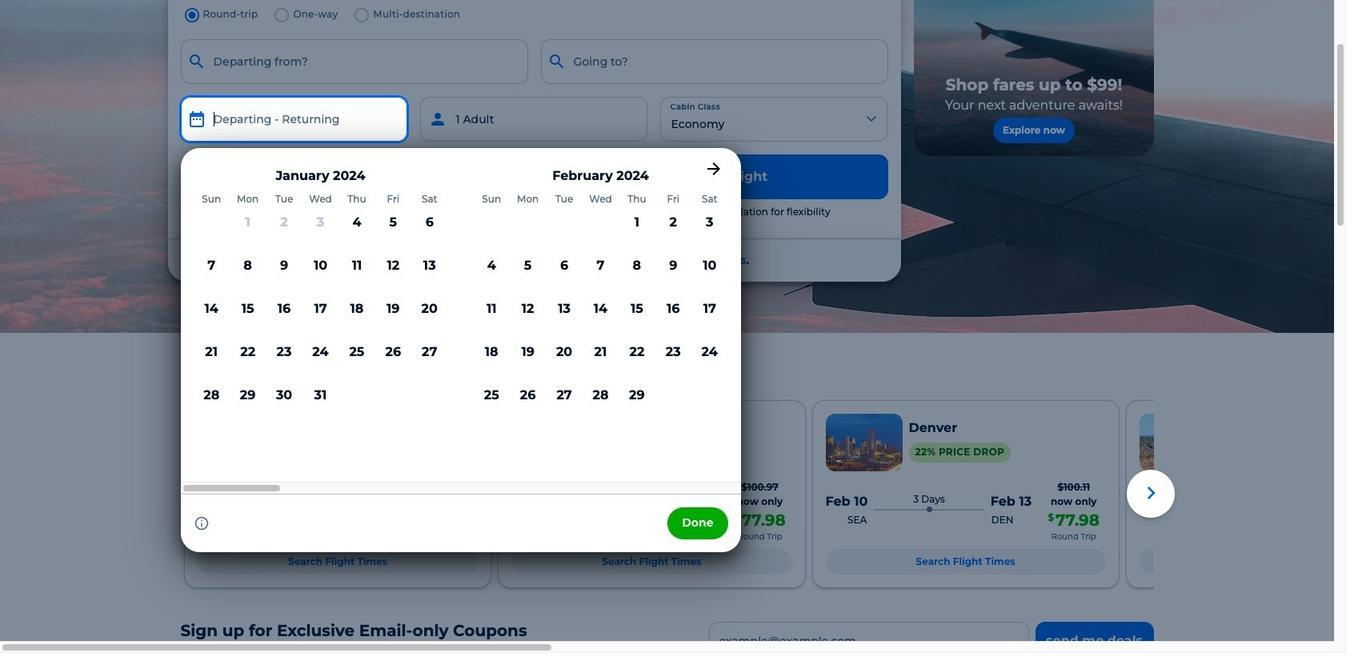 Task type: describe. For each thing, give the bounding box(es) containing it.
none field departing from?
[[181, 39, 528, 84]]

Promotion email input field
[[709, 622, 1029, 653]]

show march 2024 image
[[704, 159, 723, 179]]

Departing from? field
[[181, 39, 528, 84]]

Departing – Returning Date Picker field
[[181, 97, 408, 142]]

none field the "going to?"
[[541, 39, 888, 84]]

next image
[[1139, 480, 1165, 506]]



Task type: locate. For each thing, give the bounding box(es) containing it.
None field
[[181, 39, 528, 84], [541, 39, 888, 84]]

advertisement region
[[914, 0, 1154, 156]]

1 none field from the left
[[181, 39, 528, 84]]

denver image image
[[825, 414, 902, 471]]

2 none field from the left
[[541, 39, 888, 84]]

1 horizontal spatial none field
[[541, 39, 888, 84]]

traveler selection text field
[[421, 97, 648, 142]]

flight-search-form element
[[174, 4, 1347, 552]]

0 horizontal spatial none field
[[181, 39, 528, 84]]

Going to? field
[[541, 39, 888, 84]]



Task type: vqa. For each thing, say whether or not it's contained in the screenshot.
Hotels to the top
no



